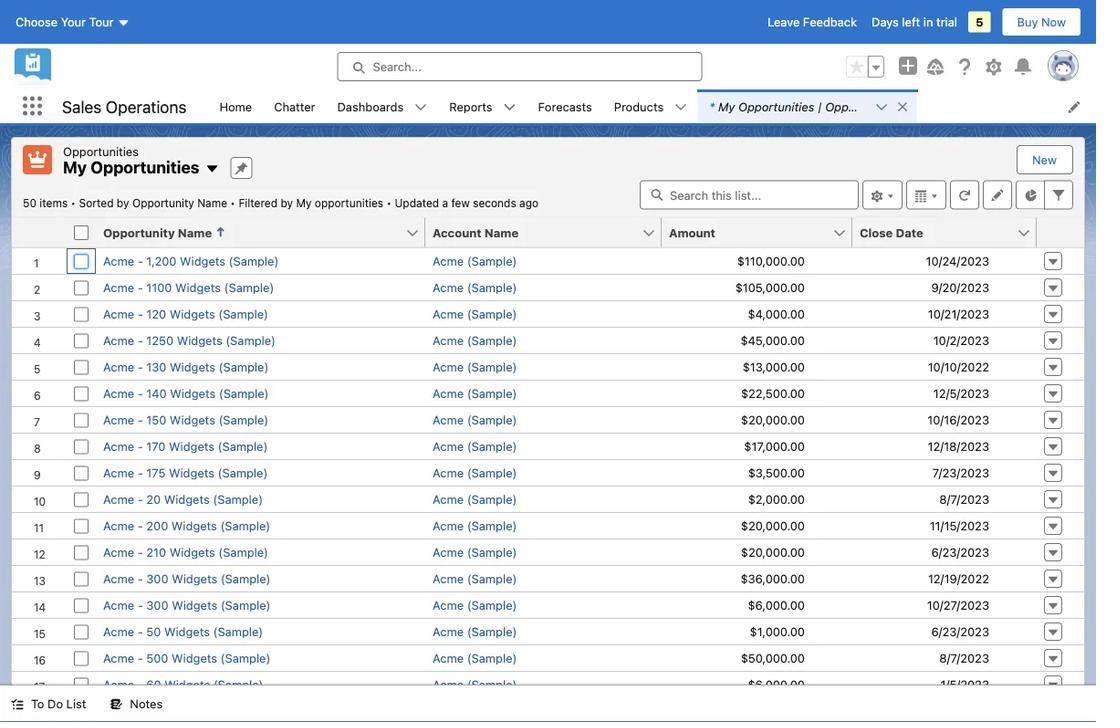 Task type: describe. For each thing, give the bounding box(es) containing it.
acme - 200 widgets (sample)
[[103, 519, 270, 532]]

widgets for acme - 200 widgets (sample) link
[[172, 519, 217, 532]]

account name element
[[425, 218, 673, 248]]

my opportunities|opportunities|list view element
[[11, 137, 1086, 722]]

acme - 130 widgets (sample)
[[103, 360, 269, 373]]

Search My Opportunities list view. search field
[[640, 180, 859, 210]]

acme - 175 widgets (sample) link
[[103, 466, 268, 479]]

text default image inside list item
[[897, 100, 910, 113]]

item number element
[[12, 218, 67, 248]]

acme - 300 widgets (sample) for $36,000.00
[[103, 572, 271, 585]]

200
[[146, 519, 168, 532]]

opportunities right |
[[826, 100, 902, 113]]

my opportunities
[[63, 158, 199, 177]]

acme - 150 widgets (sample)
[[103, 413, 269, 426]]

17 acme (sample) from the top
[[433, 678, 517, 691]]

widgets for "acme - 1,200 widgets (sample)" link
[[180, 254, 226, 268]]

8/7/2023 for $2,000.00
[[940, 492, 990, 506]]

a
[[442, 197, 448, 210]]

$20,000.00 for 11/15/2023
[[741, 519, 805, 532]]

notes
[[130, 697, 163, 711]]

buy now button
[[1002, 7, 1082, 37]]

amount element
[[662, 218, 864, 248]]

widgets for acme - 150 widgets (sample) link
[[170, 413, 215, 426]]

now
[[1042, 15, 1066, 29]]

acme - 300 widgets (sample) link for $36,000.00
[[103, 572, 271, 585]]

- for acme - 130 widgets (sample) link
[[138, 360, 143, 373]]

widgets for 'acme - 20 widgets (sample)' link
[[164, 492, 210, 506]]

widgets for the acme - 500 widgets (sample) "link"
[[172, 651, 217, 665]]

500
[[146, 651, 168, 665]]

- for acme - 140 widgets (sample) link
[[138, 386, 143, 400]]

acme (sample) link for 'acme - 20 widgets (sample)' link
[[433, 492, 517, 506]]

search...
[[373, 60, 422, 74]]

acme (sample) link for acme - 175 widgets (sample) link
[[433, 466, 517, 479]]

home link
[[209, 89, 263, 123]]

- for "acme - 1,200 widgets (sample)" link
[[138, 254, 143, 268]]

10/2/2023
[[934, 333, 990, 347]]

sales
[[62, 97, 102, 116]]

acme (sample) link for $36,000.00's acme - 300 widgets (sample) link
[[433, 572, 517, 585]]

acme (sample) link for the acme - 500 widgets (sample) "link"
[[433, 651, 517, 665]]

acme (sample) for 'acme - 20 widgets (sample)' link
[[433, 492, 517, 506]]

acme - 170 widgets (sample) link
[[103, 439, 268, 453]]

widgets for acme - 1100 widgets (sample) link
[[175, 280, 221, 294]]

acme - 120 widgets (sample) link
[[103, 307, 268, 320]]

10/10/2022
[[928, 360, 990, 373]]

dashboards list item
[[326, 89, 438, 123]]

6/23/2023 for $1,000.00
[[932, 625, 990, 638]]

action element
[[1037, 218, 1085, 248]]

acme (sample) link for acme - 140 widgets (sample) link
[[433, 386, 517, 400]]

$1,000.00
[[750, 625, 805, 638]]

text default image for reports
[[504, 101, 516, 114]]

dashboards
[[337, 100, 404, 113]]

account name button
[[425, 218, 642, 247]]

60
[[146, 678, 161, 691]]

acme (sample) link for acme - 150 widgets (sample) link
[[433, 413, 517, 426]]

9/20/2023
[[932, 280, 990, 294]]

0 vertical spatial opportunity
[[132, 197, 194, 210]]

item number image
[[12, 218, 67, 247]]

leave feedback
[[768, 15, 857, 29]]

50 inside my opportunities grid
[[146, 625, 161, 638]]

acme (sample) for acme - 130 widgets (sample) link
[[433, 360, 517, 373]]

text default image for products
[[675, 101, 688, 114]]

list containing home
[[209, 89, 1097, 123]]

acme (sample) for "acme - 1250 widgets (sample)" link
[[433, 333, 517, 347]]

12/18/2023
[[928, 439, 990, 453]]

in
[[924, 15, 934, 29]]

$20,000.00 for 10/16/2023
[[741, 413, 805, 426]]

acme (sample) for acme - 50 widgets (sample) link
[[433, 625, 517, 638]]

$3,500.00
[[748, 466, 805, 479]]

2 $6,000.00 from the top
[[748, 678, 805, 691]]

date
[[896, 226, 924, 239]]

reports list item
[[438, 89, 527, 123]]

13 - from the top
[[138, 572, 143, 585]]

leave
[[768, 15, 800, 29]]

acme (sample) for acme - 175 widgets (sample) link
[[433, 466, 517, 479]]

12/19/2022
[[929, 572, 990, 585]]

10/16/2023
[[928, 413, 990, 426]]

$36,000.00
[[741, 572, 805, 585]]

name for account name
[[485, 226, 519, 239]]

operations
[[106, 97, 187, 116]]

1 horizontal spatial my
[[296, 197, 312, 210]]

140
[[146, 386, 167, 400]]

6/23/2023 for $20,000.00
[[932, 545, 990, 559]]

items
[[40, 197, 68, 210]]

trial
[[937, 15, 958, 29]]

reports link
[[438, 89, 504, 123]]

210
[[146, 545, 166, 559]]

1/5/2023
[[941, 678, 990, 691]]

1100
[[146, 280, 172, 294]]

buy now
[[1018, 15, 1066, 29]]

acme - 60 widgets (sample) link
[[103, 678, 263, 691]]

forecasts link
[[527, 89, 603, 123]]

opportunity name element
[[96, 218, 436, 248]]

10/24/2023
[[926, 254, 990, 268]]

filtered
[[239, 197, 278, 210]]

1 by from the left
[[117, 197, 129, 210]]

widgets for acme - 170 widgets (sample) link
[[169, 439, 215, 453]]

1 $6,000.00 from the top
[[748, 598, 805, 612]]

to
[[31, 697, 44, 711]]

1,200
[[146, 254, 177, 268]]

50 items • sorted by opportunity name • filtered by my opportunities • updated a few seconds ago
[[23, 197, 539, 210]]

acme (sample) for acme - 120 widgets (sample) link
[[433, 307, 517, 320]]

0 horizontal spatial my
[[63, 158, 87, 177]]

|
[[818, 100, 822, 113]]

acme (sample) for the acme - 500 widgets (sample) "link"
[[433, 651, 517, 665]]

$20,000.00 for 6/23/2023
[[741, 545, 805, 559]]

10/21/2023
[[928, 307, 990, 320]]

- for acme - 1100 widgets (sample) link
[[138, 280, 143, 294]]

* my opportunities | opportunities
[[710, 100, 902, 113]]

acme (sample) link for acme - 130 widgets (sample) link
[[433, 360, 517, 373]]

acme (sample) for acme - 210 widgets (sample) link
[[433, 545, 517, 559]]

widgets for acme - 210 widgets (sample) link
[[170, 545, 215, 559]]

- for 'acme - 20 widgets (sample)' link
[[138, 492, 143, 506]]

opportunity name
[[103, 226, 212, 239]]

opportunities down sales
[[63, 144, 139, 158]]

widgets up acme - 50 widgets (sample)
[[172, 598, 217, 612]]

$110,000.00
[[738, 254, 805, 268]]

text default image inside dashboards 'list item'
[[415, 101, 428, 114]]

updated
[[395, 197, 439, 210]]

reports
[[449, 100, 493, 113]]

*
[[710, 100, 715, 113]]

days
[[872, 15, 899, 29]]

account
[[433, 226, 482, 239]]

- for acme - 120 widgets (sample) link
[[138, 307, 143, 320]]

acme (sample) for acme - 150 widgets (sample) link
[[433, 413, 517, 426]]

acme - 1250 widgets (sample)
[[103, 333, 276, 347]]

13 acme (sample) from the top
[[433, 572, 517, 585]]

acme - 130 widgets (sample) link
[[103, 360, 269, 373]]

$13,000.00
[[743, 360, 805, 373]]

close date
[[860, 226, 924, 239]]

leave feedback link
[[768, 15, 857, 29]]

notes button
[[99, 686, 174, 722]]

20
[[146, 492, 161, 506]]

$50,000.00
[[741, 651, 805, 665]]

acme - 1,200 widgets (sample)
[[103, 254, 279, 268]]

acme (sample) link for acme - 1100 widgets (sample) link
[[433, 280, 517, 294]]

text default image inside notes button
[[110, 698, 123, 711]]

widgets for acme - 60 widgets (sample) link
[[165, 678, 210, 691]]

- for acme - 175 widgets (sample) link
[[138, 466, 143, 479]]

12/5/2023
[[934, 386, 990, 400]]

acme (sample) link for "acme - 1,200 widgets (sample)" link
[[433, 254, 517, 268]]

seconds
[[473, 197, 517, 210]]

acme - 210 widgets (sample) link
[[103, 545, 268, 559]]

- for acme - 170 widgets (sample) link
[[138, 439, 143, 453]]

acme (sample) link for "acme - 1250 widgets (sample)" link
[[433, 333, 517, 347]]

opportunity inside opportunity name button
[[103, 226, 175, 239]]

my opportunities status
[[23, 197, 395, 210]]

8/7/2023 for $50,000.00
[[940, 651, 990, 665]]

acme - 140 widgets (sample)
[[103, 386, 269, 400]]

acme - 50 widgets (sample) link
[[103, 625, 263, 638]]

- for "acme - 1250 widgets (sample)" link
[[138, 333, 143, 347]]

acme - 300 widgets (sample) link for $6,000.00
[[103, 598, 271, 612]]



Task type: locate. For each thing, give the bounding box(es) containing it.
list item containing *
[[699, 89, 918, 123]]

0 horizontal spatial •
[[71, 197, 76, 210]]

1 - from the top
[[138, 254, 143, 268]]

$20,000.00 up $36,000.00
[[741, 545, 805, 559]]

1 horizontal spatial 50
[[146, 625, 161, 638]]

name down seconds
[[485, 226, 519, 239]]

widgets for acme - 130 widgets (sample) link
[[170, 360, 216, 373]]

widgets up acme - 130 widgets (sample)
[[177, 333, 222, 347]]

5 acme (sample) from the top
[[433, 360, 517, 373]]

300 for $6,000.00
[[146, 598, 169, 612]]

buy
[[1018, 15, 1039, 29]]

8 - from the top
[[138, 439, 143, 453]]

11/15/2023
[[930, 519, 990, 532]]

name inside button
[[178, 226, 212, 239]]

12 acme (sample) from the top
[[433, 545, 517, 559]]

widgets down the acme - 200 widgets (sample)
[[170, 545, 215, 559]]

acme - 300 widgets (sample) down acme - 210 widgets (sample) link
[[103, 572, 271, 585]]

2 • from the left
[[230, 197, 236, 210]]

0 horizontal spatial by
[[117, 197, 129, 210]]

dashboards link
[[326, 89, 415, 123]]

acme (sample) for acme - 1100 widgets (sample) link
[[433, 280, 517, 294]]

2 acme (sample) from the top
[[433, 280, 517, 294]]

2 6/23/2023 from the top
[[932, 625, 990, 638]]

5
[[976, 15, 984, 29]]

widgets down acme - 150 widgets (sample)
[[169, 439, 215, 453]]

12 - from the top
[[138, 545, 143, 559]]

3 acme (sample) from the top
[[433, 307, 517, 320]]

8 acme (sample) link from the top
[[433, 439, 517, 453]]

acme - 1100 widgets (sample)
[[103, 280, 274, 294]]

text default image right |
[[897, 100, 910, 113]]

2 horizontal spatial my
[[719, 100, 735, 113]]

text default image
[[504, 101, 516, 114], [675, 101, 688, 114], [876, 101, 889, 114], [205, 162, 220, 176], [110, 698, 123, 711]]

my inside list item
[[719, 100, 735, 113]]

acme (sample) link for acme - 50 widgets (sample) link
[[433, 625, 517, 638]]

16 acme (sample) from the top
[[433, 651, 517, 665]]

opportunities
[[315, 197, 384, 210]]

1 vertical spatial 8/7/2023
[[940, 651, 990, 665]]

acme - 1100 widgets (sample) link
[[103, 280, 274, 294]]

sorted
[[79, 197, 114, 210]]

17 acme (sample) link from the top
[[433, 678, 517, 691]]

7 acme (sample) link from the top
[[433, 413, 517, 426]]

0 vertical spatial $6,000.00
[[748, 598, 805, 612]]

acme - 200 widgets (sample) link
[[103, 519, 270, 532]]

1 vertical spatial $20,000.00
[[741, 519, 805, 532]]

2 $20,000.00 from the top
[[741, 519, 805, 532]]

text default image up my opportunities status
[[205, 162, 220, 176]]

$20,000.00 down $2,000.00
[[741, 519, 805, 532]]

products link
[[603, 89, 675, 123]]

- left 60
[[138, 678, 143, 691]]

0 vertical spatial acme - 300 widgets (sample)
[[103, 572, 271, 585]]

action image
[[1037, 218, 1085, 247]]

2 8/7/2023 from the top
[[940, 651, 990, 665]]

text default image right the reports
[[504, 101, 516, 114]]

15 - from the top
[[138, 625, 143, 638]]

tour
[[89, 15, 114, 29]]

acme (sample) link for $6,000.00's acme - 300 widgets (sample) link
[[433, 598, 517, 612]]

my right *
[[719, 100, 735, 113]]

acme - 1250 widgets (sample) link
[[103, 333, 276, 347]]

13 acme (sample) link from the top
[[433, 572, 517, 585]]

$6,000.00 up $1,000.00
[[748, 598, 805, 612]]

11 - from the top
[[138, 519, 143, 532]]

text default image left *
[[675, 101, 688, 114]]

1 6/23/2023 from the top
[[932, 545, 990, 559]]

0 horizontal spatial 50
[[23, 197, 37, 210]]

8/7/2023 up 1/5/2023
[[940, 651, 990, 665]]

widgets for "acme - 1250 widgets (sample)" link
[[177, 333, 222, 347]]

products list item
[[603, 89, 699, 123]]

widgets up acme - 1100 widgets (sample) link
[[180, 254, 226, 268]]

3 $20,000.00 from the top
[[741, 545, 805, 559]]

list
[[209, 89, 1097, 123]]

1 acme - 300 widgets (sample) from the top
[[103, 572, 271, 585]]

- left 20
[[138, 492, 143, 506]]

2 vertical spatial $20,000.00
[[741, 545, 805, 559]]

text default image left to
[[11, 698, 24, 711]]

1 acme (sample) link from the top
[[433, 254, 517, 268]]

text default image inside reports list item
[[504, 101, 516, 114]]

6 acme (sample) from the top
[[433, 386, 517, 400]]

2 300 from the top
[[146, 598, 169, 612]]

1 vertical spatial 6/23/2023
[[932, 625, 990, 638]]

14 - from the top
[[138, 598, 143, 612]]

10 - from the top
[[138, 492, 143, 506]]

acme - 20 widgets (sample) link
[[103, 492, 263, 506]]

widgets up acme - 210 widgets (sample) link
[[172, 519, 217, 532]]

acme - 500 widgets (sample) link
[[103, 651, 271, 665]]

by right the sorted
[[117, 197, 129, 210]]

8/7/2023
[[940, 492, 990, 506], [940, 651, 990, 665]]

acme - 210 widgets (sample)
[[103, 545, 268, 559]]

- left 140 on the bottom left of the page
[[138, 386, 143, 400]]

text default image left notes
[[110, 698, 123, 711]]

10 acme (sample) from the top
[[433, 492, 517, 506]]

acme - 1,200 widgets (sample) link
[[103, 254, 279, 268]]

- for acme - 50 widgets (sample) link
[[138, 625, 143, 638]]

opportunities
[[739, 100, 815, 113], [826, 100, 902, 113], [63, 144, 139, 158], [91, 158, 199, 177]]

14 acme (sample) from the top
[[433, 598, 517, 612]]

1 vertical spatial acme - 300 widgets (sample)
[[103, 598, 271, 612]]

name inside "button"
[[485, 226, 519, 239]]

acme
[[103, 254, 134, 268], [433, 254, 464, 268], [103, 280, 134, 294], [433, 280, 464, 294], [103, 307, 134, 320], [433, 307, 464, 320], [103, 333, 134, 347], [433, 333, 464, 347], [103, 360, 134, 373], [433, 360, 464, 373], [103, 386, 134, 400], [433, 386, 464, 400], [103, 413, 134, 426], [433, 413, 464, 426], [103, 439, 134, 453], [433, 439, 464, 453], [103, 466, 134, 479], [433, 466, 464, 479], [103, 492, 134, 506], [433, 492, 464, 506], [103, 519, 134, 532], [433, 519, 464, 532], [103, 545, 134, 559], [433, 545, 464, 559], [103, 572, 134, 585], [433, 572, 464, 585], [103, 598, 134, 612], [433, 598, 464, 612], [103, 625, 134, 638], [433, 625, 464, 638], [103, 651, 134, 665], [433, 651, 464, 665], [103, 678, 134, 691], [433, 678, 464, 691]]

- for the acme - 500 widgets (sample) "link"
[[138, 651, 143, 665]]

acme (sample) link for acme - 120 widgets (sample) link
[[433, 307, 517, 320]]

account name
[[433, 226, 519, 239]]

acme - 300 widgets (sample)
[[103, 572, 271, 585], [103, 598, 271, 612]]

- for acme - 200 widgets (sample) link
[[138, 519, 143, 532]]

1 acme - 300 widgets (sample) link from the top
[[103, 572, 271, 585]]

close date element
[[853, 218, 1048, 248]]

6/23/2023 down 11/15/2023
[[932, 545, 990, 559]]

- left 500 on the left bottom of page
[[138, 651, 143, 665]]

15 acme (sample) link from the top
[[433, 625, 517, 638]]

text default image for *
[[876, 101, 889, 114]]

- down acme - 210 widgets (sample)
[[138, 572, 143, 585]]

opportunity
[[132, 197, 194, 210], [103, 226, 175, 239]]

$4,000.00
[[748, 307, 805, 320]]

new
[[1033, 153, 1057, 167]]

widgets down acme - 140 widgets (sample)
[[170, 413, 215, 426]]

- for acme - 210 widgets (sample) link
[[138, 545, 143, 559]]

3 - from the top
[[138, 307, 143, 320]]

5 - from the top
[[138, 360, 143, 373]]

list item
[[699, 89, 918, 123]]

9 acme (sample) link from the top
[[433, 466, 517, 479]]

11 acme (sample) link from the top
[[433, 519, 517, 532]]

1 vertical spatial acme - 300 widgets (sample) link
[[103, 598, 271, 612]]

name for opportunity name
[[178, 226, 212, 239]]

16 acme (sample) link from the top
[[433, 651, 517, 665]]

17 - from the top
[[138, 678, 143, 691]]

widgets for acme - 140 widgets (sample) link
[[170, 386, 216, 400]]

acme - 140 widgets (sample) link
[[103, 386, 269, 400]]

4 - from the top
[[138, 333, 143, 347]]

1 acme (sample) from the top
[[433, 254, 517, 268]]

300 up acme - 50 widgets (sample) link
[[146, 598, 169, 612]]

opportunities left |
[[739, 100, 815, 113]]

0 vertical spatial my
[[719, 100, 735, 113]]

- up acme - 500 widgets (sample)
[[138, 625, 143, 638]]

list
[[66, 697, 86, 711]]

10 acme (sample) link from the top
[[433, 492, 517, 506]]

- for acme - 150 widgets (sample) link
[[138, 413, 143, 426]]

widgets down acme - 1,200 widgets (sample)
[[175, 280, 221, 294]]

amount button
[[662, 218, 833, 247]]

cell inside my opportunities grid
[[67, 218, 96, 248]]

$22,500.00
[[741, 386, 805, 400]]

text default image inside list item
[[876, 101, 889, 114]]

acme (sample) link
[[433, 254, 517, 268], [433, 280, 517, 294], [433, 307, 517, 320], [433, 333, 517, 347], [433, 360, 517, 373], [433, 386, 517, 400], [433, 413, 517, 426], [433, 439, 517, 453], [433, 466, 517, 479], [433, 492, 517, 506], [433, 519, 517, 532], [433, 545, 517, 559], [433, 572, 517, 585], [433, 598, 517, 612], [433, 625, 517, 638], [433, 651, 517, 665], [433, 678, 517, 691]]

2 horizontal spatial text default image
[[897, 100, 910, 113]]

2 acme - 300 widgets (sample) from the top
[[103, 598, 271, 612]]

group
[[846, 56, 885, 78]]

- left 150
[[138, 413, 143, 426]]

•
[[71, 197, 76, 210], [230, 197, 236, 210], [387, 197, 392, 210]]

acme - 60 widgets (sample)
[[103, 678, 263, 691]]

widgets for acme - 50 widgets (sample) link
[[164, 625, 210, 638]]

acme (sample) link for acme - 170 widgets (sample) link
[[433, 439, 517, 453]]

1 vertical spatial 50
[[146, 625, 161, 638]]

6 - from the top
[[138, 386, 143, 400]]

1 • from the left
[[71, 197, 76, 210]]

- left 1100
[[138, 280, 143, 294]]

choose your tour
[[16, 15, 114, 29]]

$6,000.00 down the $50,000.00
[[748, 678, 805, 691]]

new button
[[1018, 146, 1072, 173]]

0 vertical spatial 6/23/2023
[[932, 545, 990, 559]]

ago
[[520, 197, 539, 210]]

16 - from the top
[[138, 651, 143, 665]]

9 - from the top
[[138, 466, 143, 479]]

4 acme (sample) from the top
[[433, 333, 517, 347]]

0 vertical spatial 300
[[146, 572, 169, 585]]

0 vertical spatial 50
[[23, 197, 37, 210]]

acme (sample) link for acme - 210 widgets (sample) link
[[433, 545, 517, 559]]

acme (sample) for acme - 170 widgets (sample) link
[[433, 439, 517, 453]]

8/7/2023 down 7/23/2023
[[940, 492, 990, 506]]

$2,000.00
[[748, 492, 805, 506]]

11 acme (sample) from the top
[[433, 519, 517, 532]]

- left 175
[[138, 466, 143, 479]]

text default image inside to do list button
[[11, 698, 24, 711]]

to do list button
[[0, 686, 97, 722]]

widgets up the acme - 1250 widgets (sample) on the top left of page
[[170, 307, 215, 320]]

50
[[23, 197, 37, 210], [146, 625, 161, 638]]

$105,000.00
[[736, 280, 805, 294]]

amount
[[669, 226, 716, 239]]

300 down 210
[[146, 572, 169, 585]]

widgets down the acme - 1250 widgets (sample) on the top left of page
[[170, 360, 216, 373]]

1 vertical spatial opportunity
[[103, 226, 175, 239]]

widgets up acme - 500 widgets (sample)
[[164, 625, 210, 638]]

7/23/2023
[[933, 466, 990, 479]]

none search field inside my opportunities|opportunities|list view element
[[640, 180, 859, 210]]

• right items
[[71, 197, 76, 210]]

- for acme - 60 widgets (sample) link
[[138, 678, 143, 691]]

feedback
[[803, 15, 857, 29]]

widgets down acme - 210 widgets (sample) link
[[172, 572, 217, 585]]

text default image inside products list item
[[675, 101, 688, 114]]

2 by from the left
[[281, 197, 293, 210]]

products
[[614, 100, 664, 113]]

- left 170
[[138, 439, 143, 453]]

home
[[220, 100, 252, 113]]

- left 1250
[[138, 333, 143, 347]]

sales operations
[[62, 97, 187, 116]]

acme - 150 widgets (sample) link
[[103, 413, 269, 426]]

acme (sample) for acme - 200 widgets (sample) link
[[433, 519, 517, 532]]

opportunity up opportunity name
[[132, 197, 194, 210]]

by right filtered
[[281, 197, 293, 210]]

0 vertical spatial acme - 300 widgets (sample) link
[[103, 572, 271, 585]]

text default image down search...
[[415, 101, 428, 114]]

- left 120
[[138, 307, 143, 320]]

120
[[146, 307, 166, 320]]

2 - from the top
[[138, 280, 143, 294]]

5 acme (sample) link from the top
[[433, 360, 517, 373]]

1 vertical spatial $6,000.00
[[748, 678, 805, 691]]

4 acme (sample) link from the top
[[433, 333, 517, 347]]

widgets up acme - 60 widgets (sample) link
[[172, 651, 217, 665]]

choose your tour button
[[15, 7, 131, 37]]

widgets for acme - 120 widgets (sample) link
[[170, 307, 215, 320]]

widgets
[[180, 254, 226, 268], [175, 280, 221, 294], [170, 307, 215, 320], [177, 333, 222, 347], [170, 360, 216, 373], [170, 386, 216, 400], [170, 413, 215, 426], [169, 439, 215, 453], [169, 466, 215, 479], [164, 492, 210, 506], [172, 519, 217, 532], [170, 545, 215, 559], [172, 572, 217, 585], [172, 598, 217, 612], [164, 625, 210, 638], [172, 651, 217, 665], [165, 678, 210, 691]]

my left opportunities
[[296, 197, 312, 210]]

my opportunities grid
[[12, 218, 1085, 722]]

1 vertical spatial my
[[63, 158, 87, 177]]

• left filtered
[[230, 197, 236, 210]]

0 horizontal spatial text default image
[[11, 698, 24, 711]]

name up "acme - 1,200 widgets (sample)" link
[[178, 226, 212, 239]]

2 acme - 300 widgets (sample) link from the top
[[103, 598, 271, 612]]

300 for $36,000.00
[[146, 572, 169, 585]]

your
[[61, 15, 86, 29]]

choose
[[16, 15, 58, 29]]

1 horizontal spatial •
[[230, 197, 236, 210]]

- left 210
[[138, 545, 143, 559]]

15 acme (sample) from the top
[[433, 625, 517, 638]]

- left 130
[[138, 360, 143, 373]]

to do list
[[31, 697, 86, 711]]

acme (sample) link for acme - 200 widgets (sample) link
[[433, 519, 517, 532]]

few
[[452, 197, 470, 210]]

$17,000.00
[[745, 439, 805, 453]]

acme - 300 widgets (sample) for $6,000.00
[[103, 598, 271, 612]]

cell
[[67, 218, 96, 248]]

opportunity name button
[[96, 218, 405, 247]]

forecasts
[[538, 100, 592, 113]]

acme - 50 widgets (sample)
[[103, 625, 263, 638]]

acme - 500 widgets (sample)
[[103, 651, 271, 665]]

name left filtered
[[197, 197, 227, 210]]

1 $20,000.00 from the top
[[741, 413, 805, 426]]

3 • from the left
[[387, 197, 392, 210]]

acme - 300 widgets (sample) up acme - 50 widgets (sample)
[[103, 598, 271, 612]]

175
[[146, 466, 166, 479]]

close
[[860, 226, 893, 239]]

7 acme (sample) from the top
[[433, 413, 517, 426]]

9 acme (sample) from the top
[[433, 466, 517, 479]]

acme (sample) for acme - 140 widgets (sample) link
[[433, 386, 517, 400]]

• left updated
[[387, 197, 392, 210]]

130
[[146, 360, 167, 373]]

50 up 500 on the left bottom of page
[[146, 625, 161, 638]]

3 acme (sample) link from the top
[[433, 307, 517, 320]]

150
[[146, 413, 166, 426]]

- up acme - 50 widgets (sample)
[[138, 598, 143, 612]]

$20,000.00 down $22,500.00
[[741, 413, 805, 426]]

acme - 300 widgets (sample) link down acme - 210 widgets (sample) link
[[103, 572, 271, 585]]

widgets down acme - 130 widgets (sample) link
[[170, 386, 216, 400]]

1250
[[146, 333, 174, 347]]

1 horizontal spatial text default image
[[415, 101, 428, 114]]

my up items
[[63, 158, 87, 177]]

6/23/2023 down 10/27/2023
[[932, 625, 990, 638]]

0 vertical spatial $20,000.00
[[741, 413, 805, 426]]

days left in trial
[[872, 15, 958, 29]]

None search field
[[640, 180, 859, 210]]

7 - from the top
[[138, 413, 143, 426]]

widgets up acme - 200 widgets (sample) link
[[164, 492, 210, 506]]

0 vertical spatial 8/7/2023
[[940, 492, 990, 506]]

acme - 170 widgets (sample)
[[103, 439, 268, 453]]

2 acme (sample) link from the top
[[433, 280, 517, 294]]

text default image right |
[[876, 101, 889, 114]]

widgets for acme - 175 widgets (sample) link
[[169, 466, 215, 479]]

- left 1,200 on the left top of page
[[138, 254, 143, 268]]

text default image
[[897, 100, 910, 113], [415, 101, 428, 114], [11, 698, 24, 711]]

1 8/7/2023 from the top
[[940, 492, 990, 506]]

- left 200
[[138, 519, 143, 532]]

close date button
[[853, 218, 1017, 247]]

50 left items
[[23, 197, 37, 210]]

1 vertical spatial 300
[[146, 598, 169, 612]]

1 300 from the top
[[146, 572, 169, 585]]

$20,000.00
[[741, 413, 805, 426], [741, 519, 805, 532], [741, 545, 805, 559]]

6 acme (sample) link from the top
[[433, 386, 517, 400]]

opportunity up 1,200 on the left top of page
[[103, 226, 175, 239]]

widgets down acme - 500 widgets (sample)
[[165, 678, 210, 691]]

opportunities up the sorted
[[91, 158, 199, 177]]

widgets down acme - 170 widgets (sample) link
[[169, 466, 215, 479]]

acme - 300 widgets (sample) link up acme - 50 widgets (sample)
[[103, 598, 271, 612]]

2 horizontal spatial •
[[387, 197, 392, 210]]

12 acme (sample) link from the top
[[433, 545, 517, 559]]

acme (sample) for "acme - 1,200 widgets (sample)" link
[[433, 254, 517, 268]]

8 acme (sample) from the top
[[433, 439, 517, 453]]

acme - 175 widgets (sample)
[[103, 466, 268, 479]]

1 horizontal spatial by
[[281, 197, 293, 210]]

2 vertical spatial my
[[296, 197, 312, 210]]

14 acme (sample) link from the top
[[433, 598, 517, 612]]



Task type: vqa. For each thing, say whether or not it's contained in the screenshot.
'300' related to $6,000.00
yes



